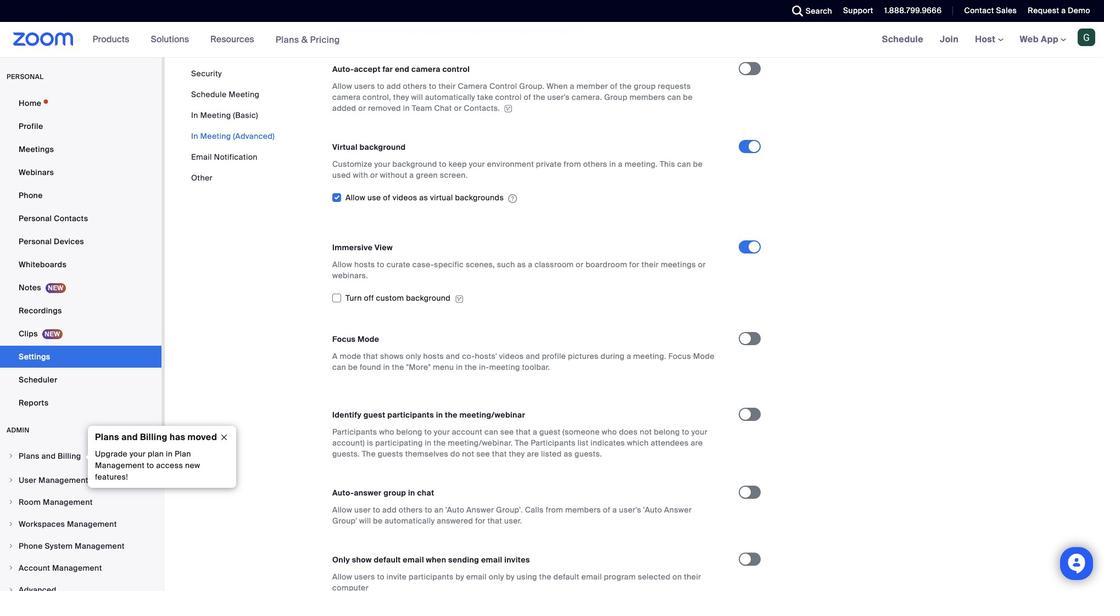 Task type: vqa. For each thing, say whether or not it's contained in the screenshot.
passcode-
no



Task type: locate. For each thing, give the bounding box(es) containing it.
take
[[414, 14, 429, 24], [477, 92, 493, 102]]

automatically
[[425, 92, 475, 102], [385, 517, 435, 527]]

1 horizontal spatial billing
[[140, 432, 167, 443]]

plans inside tooltip
[[95, 432, 119, 443]]

meeting down schedule meeting
[[200, 110, 231, 120]]

show
[[352, 556, 372, 566]]

right image
[[8, 453, 14, 460], [8, 477, 14, 484], [8, 565, 14, 572]]

users for allow users to invite participants by email only by using the default email program selected on their computer
[[354, 573, 375, 583]]

personal contacts link
[[0, 208, 162, 230]]

specific
[[434, 260, 464, 270]]

1 horizontal spatial will
[[411, 92, 423, 102]]

1 horizontal spatial default
[[553, 573, 579, 583]]

and
[[361, 25, 375, 35], [446, 352, 460, 362], [526, 352, 540, 362], [121, 432, 138, 443], [41, 452, 56, 461]]

notes link
[[0, 277, 162, 299]]

allow
[[332, 14, 352, 24], [332, 81, 352, 91], [346, 193, 365, 203], [332, 260, 352, 270], [332, 506, 352, 516], [332, 573, 352, 583]]

0 vertical spatial as
[[419, 193, 428, 203]]

on.
[[571, 25, 583, 35]]

2 vertical spatial plans
[[19, 452, 39, 461]]

1 guests. from the left
[[332, 450, 360, 459]]

or right with
[[370, 171, 378, 180]]

0 vertical spatial phone
[[19, 191, 43, 201]]

0 vertical spatial during
[[518, 14, 542, 24]]

1 vertical spatial camera
[[411, 64, 440, 74]]

1 horizontal spatial guests.
[[575, 450, 602, 459]]

only
[[332, 556, 350, 566]]

to up giving
[[404, 14, 411, 24]]

mode inside a mode that shows only hosts and co-hosts' videos and profile pictures during a meeting. focus mode can be found in the "more" menu in the in-meeting toolbar.
[[693, 352, 715, 362]]

phone inside personal menu menu
[[19, 191, 43, 201]]

for
[[629, 260, 640, 270], [475, 517, 485, 527]]

phone down webinars
[[19, 191, 43, 201]]

turn
[[346, 294, 362, 303]]

that down the meeting/webinar.
[[492, 450, 507, 459]]

right image inside room management menu item
[[8, 499, 14, 506]]

auto- for accept
[[332, 64, 354, 74]]

billing inside tooltip
[[140, 432, 167, 443]]

add
[[387, 81, 401, 91], [382, 506, 397, 516]]

schedule down 1.888.799.9666 at the right
[[882, 34, 923, 45]]

meeting. inside allow another user to take control of your camera during a meeting. both users (the one requesting control and the one giving control) must have this option turned on.
[[551, 14, 584, 24]]

users
[[605, 14, 626, 24], [354, 81, 375, 91], [354, 573, 375, 583]]

1 horizontal spatial by
[[506, 573, 515, 583]]

in inside upgrade your plan in plan management to access new features!
[[166, 449, 173, 459]]

right image for phone system management
[[8, 543, 14, 550]]

0 horizontal spatial will
[[359, 517, 371, 527]]

1 vertical spatial others
[[583, 160, 607, 169]]

as right such
[[517, 260, 526, 270]]

users inside allow users to invite participants by email only by using the default email program selected on their computer
[[354, 573, 375, 583]]

webinars
[[19, 168, 54, 177]]

0 horizontal spatial members
[[565, 506, 601, 516]]

1 horizontal spatial during
[[601, 352, 625, 362]]

room management menu item
[[0, 492, 162, 513]]

users inside allow users to add others to their camera control group. when a member of the group requests camera control, they will automatically take control of the user's camera. group members can be added or removed in team chat or contacts.
[[354, 81, 375, 91]]

0 vertical spatial right image
[[8, 453, 14, 460]]

that inside a mode that shows only hosts and co-hosts' videos and profile pictures during a meeting. focus mode can be found in the "more" menu in the in-meeting toolbar.
[[363, 352, 378, 362]]

can down requests
[[667, 92, 681, 102]]

phone
[[19, 191, 43, 201], [19, 542, 43, 552]]

allow inside allow hosts to curate case-specific scenes, such as a classroom or boardroom for their meetings or webinars.
[[332, 260, 352, 270]]

allow for allow use of videos as virtual backgrounds
[[346, 193, 365, 203]]

webinars.
[[332, 271, 368, 281]]

others inside customize your background to keep your environment private from others in a meeting. this can be used with or without a green screen.
[[583, 160, 607, 169]]

user right another
[[385, 14, 402, 24]]

2 belong from the left
[[654, 428, 680, 438]]

a inside allow users to add others to their camera control group. when a member of the group requests camera control, they will automatically take control of the user's camera. group members can be added or removed in team chat or contacts.
[[570, 81, 575, 91]]

1 horizontal spatial focus
[[668, 352, 691, 362]]

the inside allow users to invite participants by email only by using the default email program selected on their computer
[[539, 573, 551, 583]]

from right private
[[564, 160, 581, 169]]

1 horizontal spatial see
[[500, 428, 514, 438]]

1 horizontal spatial as
[[517, 260, 526, 270]]

management down room management menu item
[[67, 520, 117, 530]]

0 vertical spatial one
[[645, 14, 659, 24]]

1 horizontal spatial only
[[489, 573, 504, 583]]

phone link
[[0, 185, 162, 207]]

personal devices link
[[0, 231, 162, 253]]

by left "using"
[[506, 573, 515, 583]]

1 vertical spatial are
[[527, 450, 539, 459]]

1 horizontal spatial they
[[509, 450, 525, 459]]

one left giving
[[391, 25, 405, 35]]

the right "using"
[[539, 573, 551, 583]]

virtual background
[[332, 143, 406, 152]]

1 vertical spatial will
[[359, 517, 371, 527]]

1 vertical spatial meeting
[[200, 110, 231, 120]]

menu bar
[[191, 68, 275, 183]]

allow up group'
[[332, 506, 352, 516]]

allow inside allow user to add others to an 'auto answer group'. calls from members of a user's 'auto answer group' will be automatically answered for that user.
[[332, 506, 352, 516]]

1 vertical spatial only
[[489, 573, 504, 583]]

take up giving
[[414, 14, 429, 24]]

allow inside allow users to invite participants by email only by using the default email program selected on their computer
[[332, 573, 352, 583]]

0 vertical spatial are
[[691, 439, 703, 449]]

focus
[[332, 335, 356, 345], [668, 352, 691, 362]]

0 vertical spatial from
[[564, 160, 581, 169]]

new
[[185, 461, 200, 471]]

2 'auto from the left
[[643, 506, 662, 516]]

who up indicates on the bottom
[[602, 428, 617, 438]]

right image left user
[[8, 477, 14, 484]]

to inside customize your background to keep your environment private from others in a meeting. this can be used with or without a green screen.
[[439, 160, 447, 169]]

right image left account
[[8, 565, 14, 572]]

allow inside allow another user to take control of your camera during a meeting. both users (the one requesting control and the one giving control) must have this option turned on.
[[332, 14, 352, 24]]

of inside allow another user to take control of your camera during a meeting. both users (the one requesting control and the one giving control) must have this option turned on.
[[460, 14, 467, 24]]

phone for phone system management
[[19, 542, 43, 552]]

control up support version for auto-accept far end camera control image
[[495, 92, 522, 102]]

background left support version for turn off custom background image
[[406, 294, 451, 303]]

meeting up '(basic)'
[[229, 90, 259, 99]]

1 horizontal spatial camera
[[411, 64, 440, 74]]

chat
[[434, 103, 452, 113]]

settings
[[19, 352, 50, 362]]

to left keep at the left top
[[439, 160, 447, 169]]

billing up user management menu item
[[58, 452, 81, 461]]

meetings navigation
[[874, 22, 1104, 58]]

2 phone from the top
[[19, 542, 43, 552]]

during right pictures
[[601, 352, 625, 362]]

during up the option
[[518, 14, 542, 24]]

when
[[426, 556, 446, 566]]

schedule inside schedule link
[[882, 34, 923, 45]]

1 horizontal spatial hosts
[[423, 352, 444, 362]]

0 horizontal spatial who
[[379, 428, 394, 438]]

during inside a mode that shows only hosts and co-hosts' videos and profile pictures during a meeting. focus mode can be found in the "more" menu in the in-meeting toolbar.
[[601, 352, 625, 362]]

contact sales link
[[956, 0, 1020, 22], [964, 5, 1017, 15]]

plans left the &
[[276, 34, 299, 45]]

add inside allow users to add others to their camera control group. when a member of the group requests camera control, they will automatically take control of the user's camera. group members can be added or removed in team chat or contacts.
[[387, 81, 401, 91]]

must
[[462, 25, 481, 35]]

their inside allow hosts to curate case-specific scenes, such as a classroom or boardroom for their meetings or webinars.
[[642, 260, 659, 270]]

meeting. inside a mode that shows only hosts and co-hosts' videos and profile pictures during a meeting. focus mode can be found in the "more" menu in the in-meeting toolbar.
[[633, 352, 666, 362]]

to down the view
[[377, 260, 385, 270]]

0 vertical spatial guest
[[364, 411, 385, 420]]

1 vertical spatial from
[[546, 506, 563, 516]]

2 vertical spatial camera
[[332, 92, 361, 102]]

0 vertical spatial for
[[629, 260, 640, 270]]

0 vertical spatial in
[[191, 110, 198, 120]]

scheduler link
[[0, 369, 162, 391]]

account management menu item
[[0, 558, 162, 579]]

environment
[[487, 160, 534, 169]]

right image for user management
[[8, 477, 14, 484]]

others inside allow user to add others to an 'auto answer group'. calls from members of a user's 'auto answer group' will be automatically answered for that user.
[[399, 506, 423, 516]]

clips
[[19, 329, 38, 339]]

option
[[519, 25, 543, 35]]

not
[[640, 428, 652, 438], [462, 450, 474, 459]]

1.888.799.9666 button up schedule link
[[884, 5, 942, 15]]

belong up attendees
[[654, 428, 680, 438]]

curate
[[387, 260, 410, 270]]

in meeting (basic) link
[[191, 110, 258, 120]]

for inside allow user to add others to an 'auto answer group'. calls from members of a user's 'auto answer group' will be automatically answered for that user.
[[475, 517, 485, 527]]

plans for plans and billing has moved
[[95, 432, 119, 443]]

1 vertical spatial see
[[476, 450, 490, 459]]

can inside customize your background to keep your environment private from others in a meeting. this can be used with or without a green screen.
[[677, 160, 691, 169]]

from right calls
[[546, 506, 563, 516]]

has
[[170, 432, 185, 443]]

1 vertical spatial one
[[391, 25, 405, 35]]

1 answer from the left
[[466, 506, 494, 516]]

2 horizontal spatial plans
[[276, 34, 299, 45]]

billing for plans and billing has moved
[[140, 432, 167, 443]]

request a demo link
[[1020, 0, 1104, 22], [1028, 5, 1090, 15]]

videos
[[393, 193, 417, 203], [499, 352, 524, 362]]

allow up computer
[[332, 573, 352, 583]]

0 vertical spatial focus
[[332, 335, 356, 345]]

for inside allow hosts to curate case-specific scenes, such as a classroom or boardroom for their meetings or webinars.
[[629, 260, 640, 270]]

automatically for an
[[385, 517, 435, 527]]

0 horizontal spatial from
[[546, 506, 563, 516]]

group left requests
[[634, 81, 656, 91]]

1 vertical spatial users
[[354, 81, 375, 91]]

home
[[19, 98, 41, 108]]

account
[[19, 564, 50, 574]]

plans up user
[[19, 452, 39, 461]]

other
[[191, 173, 213, 183]]

the inside allow another user to take control of your camera during a meeting. both users (the one requesting control and the one giving control) must have this option turned on.
[[377, 25, 389, 35]]

personal up whiteboards
[[19, 237, 52, 247]]

2 vertical spatial meeting
[[200, 131, 231, 141]]

0 horizontal spatial plans
[[19, 452, 39, 461]]

2 vertical spatial as
[[564, 450, 573, 459]]

1 horizontal spatial videos
[[499, 352, 524, 362]]

be down the auto-answer group in chat
[[373, 517, 383, 527]]

their inside allow users to add others to their camera control group. when a member of the group requests camera control, they will automatically take control of the user's camera. group members can be added or removed in team chat or contacts.
[[439, 81, 456, 91]]

to inside allow another user to take control of your camera during a meeting. both users (the one requesting control and the one giving control) must have this option turned on.
[[404, 14, 411, 24]]

0 horizontal spatial are
[[527, 450, 539, 459]]

right image inside phone system management menu item
[[8, 543, 14, 550]]

added
[[332, 103, 356, 113]]

be right this
[[693, 160, 703, 169]]

auto-answer group in chat
[[332, 489, 434, 499]]

mode
[[358, 335, 379, 345], [693, 352, 715, 362]]

participants inside allow users to invite participants by email only by using the default email program selected on their computer
[[409, 573, 454, 583]]

1 vertical spatial billing
[[58, 452, 81, 461]]

your inside allow another user to take control of your camera during a meeting. both users (the one requesting control and the one giving control) must have this option turned on.
[[469, 14, 486, 24]]

email down sending
[[466, 573, 487, 583]]

and down another
[[361, 25, 375, 35]]

only show default email when sending email invites
[[332, 556, 530, 566]]

personal menu menu
[[0, 92, 162, 415]]

private
[[536, 160, 562, 169]]

allow for allow hosts to curate case-specific scenes, such as a classroom or boardroom for their meetings or webinars.
[[332, 260, 352, 270]]

with
[[353, 171, 368, 180]]

guest up listed on the bottom
[[539, 428, 561, 438]]

right image inside user management menu item
[[8, 477, 14, 484]]

0 vertical spatial users
[[605, 14, 626, 24]]

1 vertical spatial their
[[642, 260, 659, 270]]

0 vertical spatial they
[[393, 92, 409, 102]]

products button
[[93, 22, 134, 57]]

allow another user to take control of your camera during a meeting. both users (the one requesting control and the one giving control) must have this option turned on.
[[332, 14, 701, 35]]

1 horizontal spatial answer
[[664, 506, 692, 516]]

workspaces management
[[19, 520, 117, 530]]

when
[[547, 81, 568, 91]]

see down the meeting/webinar.
[[476, 450, 490, 459]]

user management
[[19, 476, 88, 486]]

videos down without
[[393, 193, 417, 203]]

meeting
[[229, 90, 259, 99], [200, 110, 231, 120], [200, 131, 231, 141]]

1 right image from the top
[[8, 499, 14, 506]]

only
[[406, 352, 421, 362], [489, 573, 504, 583]]

others down chat
[[399, 506, 423, 516]]

0 vertical spatial user
[[385, 14, 402, 24]]

1 vertical spatial take
[[477, 92, 493, 102]]

0 horizontal spatial during
[[518, 14, 542, 24]]

1 vertical spatial background
[[393, 160, 437, 169]]

that down group'.
[[488, 517, 502, 527]]

0 vertical spatial participants
[[332, 428, 377, 438]]

right image inside plans and billing menu item
[[8, 453, 14, 460]]

auto- up group'
[[332, 489, 354, 499]]

the down group.
[[533, 92, 545, 102]]

products
[[93, 34, 129, 45]]

billing
[[140, 432, 167, 443], [58, 452, 81, 461]]

1 horizontal spatial schedule
[[882, 34, 923, 45]]

in inside allow users to add others to their camera control group. when a member of the group requests camera control, they will automatically take control of the user's camera. group members can be added or removed in team chat or contacts.
[[403, 103, 410, 113]]

to
[[404, 14, 411, 24], [377, 81, 385, 91], [429, 81, 437, 91], [439, 160, 447, 169], [377, 260, 385, 270], [424, 428, 432, 438], [682, 428, 689, 438], [147, 461, 154, 471], [373, 506, 380, 516], [425, 506, 432, 516], [377, 573, 385, 583]]

they inside allow users to add others to their camera control group. when a member of the group requests camera control, they will automatically take control of the user's camera. group members can be added or removed in team chat or contacts.
[[393, 92, 409, 102]]

right image for plans and billing
[[8, 453, 14, 460]]

billing up plan
[[140, 432, 167, 443]]

allow inside allow users to add others to their camera control group. when a member of the group requests camera control, they will automatically take control of the user's camera. group members can be added or removed in team chat or contacts.
[[332, 81, 352, 91]]

billing inside menu item
[[58, 452, 81, 461]]

be inside allow users to add others to their camera control group. when a member of the group requests camera control, they will automatically take control of the user's camera. group members can be added or removed in team chat or contacts.
[[683, 92, 693, 102]]

1 vertical spatial personal
[[19, 237, 52, 247]]

group
[[604, 92, 628, 102]]

1 vertical spatial user
[[354, 506, 371, 516]]

that
[[363, 352, 378, 362], [516, 428, 531, 438], [492, 450, 507, 459], [488, 517, 502, 527]]

join
[[940, 34, 959, 45]]

take up contacts.
[[477, 92, 493, 102]]

user's
[[547, 92, 570, 102], [619, 506, 641, 516]]

one right "(the"
[[645, 14, 659, 24]]

the down "meeting/webinar"
[[515, 439, 529, 449]]

1 vertical spatial in
[[191, 131, 198, 141]]

members right calls
[[565, 506, 601, 516]]

2 in from the top
[[191, 131, 198, 141]]

camera inside allow another user to take control of your camera during a meeting. both users (the one requesting control and the one giving control) must have this option turned on.
[[488, 14, 516, 24]]

belong up the participating
[[396, 428, 422, 438]]

management up room management
[[38, 476, 88, 486]]

1 horizontal spatial the
[[515, 439, 529, 449]]

0 horizontal spatial not
[[462, 450, 474, 459]]

3 right image from the top
[[8, 543, 14, 550]]

can down a
[[332, 363, 346, 373]]

0 vertical spatial the
[[515, 439, 529, 449]]

zoom logo image
[[13, 32, 73, 46]]

profile picture image
[[1078, 29, 1095, 46]]

1 vertical spatial focus
[[668, 352, 691, 362]]

1 vertical spatial the
[[362, 450, 376, 459]]

control up control)
[[432, 14, 458, 24]]

1 horizontal spatial plans
[[95, 432, 119, 443]]

are right attendees
[[691, 439, 703, 449]]

'auto
[[446, 506, 464, 516], [643, 506, 662, 516]]

as right listed on the bottom
[[564, 450, 573, 459]]

product information navigation
[[84, 22, 348, 58]]

that inside allow user to add others to an 'auto answer group'. calls from members of a user's 'auto answer group' will be automatically answered for that user.
[[488, 517, 502, 527]]

default up invite
[[374, 556, 401, 566]]

users left "(the"
[[605, 14, 626, 24]]

automatically for their
[[425, 92, 475, 102]]

1 vertical spatial meeting.
[[625, 160, 658, 169]]

in meeting (advanced)
[[191, 131, 275, 141]]

close image
[[215, 433, 233, 443]]

the down is
[[362, 450, 376, 459]]

0 vertical spatial meeting.
[[551, 14, 584, 24]]

sales
[[996, 5, 1017, 15]]

the
[[515, 439, 529, 449], [362, 450, 376, 459]]

will
[[411, 92, 423, 102], [359, 517, 371, 527]]

schedule for schedule
[[882, 34, 923, 45]]

guest inside participants who belong to your account can see that a guest (someone who does not belong to your account) is participating in the meeting/webinar. the participants list indicates which attendees are guests. the guests themselves do not see that they are listed as guests.
[[539, 428, 561, 438]]

classroom
[[535, 260, 574, 270]]

personal up personal devices
[[19, 214, 52, 224]]

2 right image from the top
[[8, 521, 14, 528]]

1 horizontal spatial user's
[[619, 506, 641, 516]]

guests. down account)
[[332, 450, 360, 459]]

others inside allow users to add others to their camera control group. when a member of the group requests camera control, they will automatically take control of the user's camera. group members can be added or removed in team chat or contacts.
[[403, 81, 427, 91]]

1 vertical spatial default
[[553, 573, 579, 583]]

personal inside 'personal contacts' link
[[19, 214, 52, 224]]

2 auto- from the top
[[332, 489, 354, 499]]

0 vertical spatial will
[[411, 92, 423, 102]]

banner
[[0, 22, 1104, 58]]

custom
[[376, 294, 404, 303]]

a inside participants who belong to your account can see that a guest (someone who does not belong to your account) is participating in the meeting/webinar. the participants list indicates which attendees are guests. the guests themselves do not see that they are listed as guests.
[[533, 428, 537, 438]]

0 horizontal spatial as
[[419, 193, 428, 203]]

program
[[604, 573, 636, 583]]

1 personal from the top
[[19, 214, 52, 224]]

profile
[[19, 121, 43, 131]]

0 horizontal spatial user
[[354, 506, 371, 516]]

guest right identify
[[364, 411, 385, 420]]

phone for phone
[[19, 191, 43, 201]]

only up '"more"'
[[406, 352, 421, 362]]

auto- for answer
[[332, 489, 354, 499]]

1 horizontal spatial not
[[640, 428, 652, 438]]

1 vertical spatial participants
[[409, 573, 454, 583]]

0 vertical spatial hosts
[[354, 260, 375, 270]]

only left "using"
[[489, 573, 504, 583]]

0 horizontal spatial group
[[384, 489, 406, 499]]

in inside participants who belong to your account can see that a guest (someone who does not belong to your account) is participating in the meeting/webinar. the participants list indicates which attendees are guests. the guests themselves do not see that they are listed as guests.
[[425, 439, 432, 449]]

they up removed
[[393, 92, 409, 102]]

1 vertical spatial guest
[[539, 428, 561, 438]]

1 vertical spatial members
[[565, 506, 601, 516]]

or right classroom at the top of page
[[576, 260, 584, 270]]

schedule meeting link
[[191, 90, 259, 99]]

the inside participants who belong to your account can see that a guest (someone who does not belong to your account) is participating in the meeting/webinar. the participants list indicates which attendees are guests. the guests themselves do not see that they are listed as guests.
[[434, 439, 446, 449]]

removed
[[368, 103, 401, 113]]

background inside customize your background to keep your environment private from others in a meeting. this can be used with or without a green screen.
[[393, 160, 437, 169]]

1 vertical spatial auto-
[[332, 489, 354, 499]]

are left listed on the bottom
[[527, 450, 539, 459]]

whiteboards link
[[0, 254, 162, 276]]

app
[[1041, 34, 1059, 45]]

background up without
[[360, 143, 406, 152]]

1 vertical spatial for
[[475, 517, 485, 527]]

1 horizontal spatial from
[[564, 160, 581, 169]]

hosts up menu in the left bottom of the page
[[423, 352, 444, 362]]

allow up webinars.
[[332, 260, 352, 270]]

right image
[[8, 499, 14, 506], [8, 521, 14, 528], [8, 543, 14, 550], [8, 587, 14, 592]]

1 vertical spatial hosts
[[423, 352, 444, 362]]

allow for allow another user to take control of your camera during a meeting. both users (the one requesting control and the one giving control) must have this option turned on.
[[332, 14, 352, 24]]

management inside "menu item"
[[67, 520, 117, 530]]

camera up added
[[332, 92, 361, 102]]

2 answer from the left
[[664, 506, 692, 516]]

add inside allow user to add others to an 'auto answer group'. calls from members of a user's 'auto answer group' will be automatically answered for that user.
[[382, 506, 397, 516]]

2 vertical spatial right image
[[8, 565, 14, 572]]

plans inside product information navigation
[[276, 34, 299, 45]]

user down answer
[[354, 506, 371, 516]]

automatically inside allow user to add others to an 'auto answer group'. calls from members of a user's 'auto answer group' will be automatically answered for that user.
[[385, 517, 435, 527]]

1 by from the left
[[456, 573, 464, 583]]

phone inside menu item
[[19, 542, 43, 552]]

0 vertical spatial schedule
[[882, 34, 923, 45]]

1 belong from the left
[[396, 428, 422, 438]]

upgrade
[[95, 449, 128, 459]]

not right do
[[462, 450, 474, 459]]

0 horizontal spatial only
[[406, 352, 421, 362]]

2 vertical spatial others
[[399, 506, 423, 516]]

0 vertical spatial camera
[[488, 14, 516, 24]]

right image for workspaces management
[[8, 521, 14, 528]]

0 horizontal spatial belong
[[396, 428, 422, 438]]

allow left use on the top left of page
[[346, 193, 365, 203]]

focus inside a mode that shows only hosts and co-hosts' videos and profile pictures during a meeting. focus mode can be found in the "more" menu in the in-meeting toolbar.
[[668, 352, 691, 362]]

2 horizontal spatial as
[[564, 450, 573, 459]]

add down the auto-answer group in chat
[[382, 506, 397, 516]]

1 phone from the top
[[19, 191, 43, 201]]

toolbar.
[[522, 363, 550, 373]]

will inside allow users to add others to their camera control group. when a member of the group requests camera control, they will automatically take control of the user's camera. group members can be added or removed in team chat or contacts.
[[411, 92, 423, 102]]

right image inside account management menu item
[[8, 565, 14, 572]]

plans inside menu item
[[19, 452, 39, 461]]

to down identify guest participants in the meeting/webinar
[[424, 428, 432, 438]]

see down "meeting/webinar"
[[500, 428, 514, 438]]

management up workspaces management in the bottom of the page
[[43, 498, 93, 508]]

(someone
[[563, 428, 600, 438]]

right image inside workspaces management "menu item"
[[8, 521, 14, 528]]

1 auto- from the top
[[332, 64, 354, 74]]

0 horizontal spatial for
[[475, 517, 485, 527]]

as
[[419, 193, 428, 203], [517, 260, 526, 270], [564, 450, 573, 459]]

user
[[19, 476, 36, 486]]

1.888.799.9666
[[884, 5, 942, 15]]

control down another
[[332, 25, 359, 35]]

0 vertical spatial user's
[[547, 92, 570, 102]]

menu item
[[0, 580, 162, 592]]

3 right image from the top
[[8, 565, 14, 572]]

videos inside a mode that shows only hosts and co-hosts' videos and profile pictures during a meeting. focus mode can be found in the "more" menu in the in-meeting toolbar.
[[499, 352, 524, 362]]

others down end
[[403, 81, 427, 91]]

0 horizontal spatial answer
[[466, 506, 494, 516]]

to down plan
[[147, 461, 154, 471]]

1 right image from the top
[[8, 453, 14, 460]]

2 right image from the top
[[8, 477, 14, 484]]

and up user management
[[41, 452, 56, 461]]

allow up added
[[332, 81, 352, 91]]

participants up account)
[[332, 428, 377, 438]]

allow left another
[[332, 14, 352, 24]]

1 in from the top
[[191, 110, 198, 120]]

admin
[[7, 426, 30, 435]]

2 personal from the top
[[19, 237, 52, 247]]

camera up this
[[488, 14, 516, 24]]

personal inside personal devices link
[[19, 237, 52, 247]]

or right meetings
[[698, 260, 706, 270]]

add down far
[[387, 81, 401, 91]]

guests.
[[332, 450, 360, 459], [575, 450, 602, 459]]

add for they
[[387, 81, 401, 91]]

account
[[452, 428, 482, 438]]

0 vertical spatial personal
[[19, 214, 52, 224]]

team
[[412, 103, 432, 113]]

they
[[393, 92, 409, 102], [509, 450, 525, 459]]

meeting.
[[551, 14, 584, 24], [625, 160, 658, 169], [633, 352, 666, 362]]

automatically up chat
[[425, 92, 475, 102]]



Task type: describe. For each thing, give the bounding box(es) containing it.
workspaces management menu item
[[0, 514, 162, 535]]

a mode that shows only hosts and co-hosts' videos and profile pictures during a meeting. focus mode can be found in the "more" menu in the in-meeting toolbar.
[[332, 352, 715, 373]]

resources button
[[210, 22, 259, 57]]

from inside customize your background to keep your environment private from others in a meeting. this can be used with or without a green screen.
[[564, 160, 581, 169]]

personal
[[7, 73, 44, 81]]

solutions button
[[151, 22, 194, 57]]

control
[[489, 81, 517, 91]]

of inside allow user to add others to an 'auto answer group'. calls from members of a user's 'auto answer group' will be automatically answered for that user.
[[603, 506, 611, 516]]

2 vertical spatial background
[[406, 294, 451, 303]]

default inside allow users to invite participants by email only by using the default email program selected on their computer
[[553, 573, 579, 583]]

room
[[19, 498, 41, 508]]

will inside allow user to add others to an 'auto answer group'. calls from members of a user's 'auto answer group' will be automatically answered for that user.
[[359, 517, 371, 527]]

can inside a mode that shows only hosts and co-hosts' videos and profile pictures during a meeting. focus mode can be found in the "more" menu in the in-meeting toolbar.
[[332, 363, 346, 373]]

users for allow users to add others to their camera control group. when a member of the group requests camera control, they will automatically take control of the user's camera. group members can be added or removed in team chat or contacts.
[[354, 81, 375, 91]]

user's inside allow users to add others to their camera control group. when a member of the group requests camera control, they will automatically take control of the user's camera. group members can be added or removed in team chat or contacts.
[[547, 92, 570, 102]]

to up chat
[[429, 81, 437, 91]]

the up group
[[620, 81, 632, 91]]

1 'auto from the left
[[446, 506, 464, 516]]

clips link
[[0, 323, 162, 345]]

your inside upgrade your plan in plan management to access new features!
[[130, 449, 146, 459]]

answer
[[354, 489, 382, 499]]

to down the auto-answer group in chat
[[373, 506, 380, 516]]

off
[[364, 294, 374, 303]]

room management
[[19, 498, 93, 508]]

or right chat
[[454, 103, 462, 113]]

can inside participants who belong to your account can see that a guest (someone who does not belong to your account) is participating in the meeting/webinar. the participants list indicates which attendees are guests. the guests themselves do not see that they are listed as guests.
[[484, 428, 498, 438]]

email left when
[[403, 556, 424, 566]]

menu bar containing security
[[191, 68, 275, 183]]

answered
[[437, 517, 473, 527]]

and up toolbar.
[[526, 352, 540, 362]]

the down co-
[[465, 363, 477, 373]]

hosts inside a mode that shows only hosts and co-hosts' videos and profile pictures during a meeting. focus mode can be found in the "more" menu in the in-meeting toolbar.
[[423, 352, 444, 362]]

calls
[[525, 506, 544, 516]]

security
[[191, 69, 222, 79]]

be inside a mode that shows only hosts and co-hosts' videos and profile pictures during a meeting. focus mode can be found in the "more" menu in the in-meeting toolbar.
[[348, 363, 358, 373]]

in for in meeting (basic)
[[191, 110, 198, 120]]

web
[[1020, 34, 1039, 45]]

join link
[[932, 22, 967, 57]]

both
[[586, 14, 603, 24]]

be inside allow user to add others to an 'auto answer group'. calls from members of a user's 'auto answer group' will be automatically answered for that user.
[[373, 517, 383, 527]]

notes
[[19, 283, 41, 293]]

user management menu item
[[0, 470, 162, 491]]

used
[[332, 171, 351, 180]]

support version for auto-accept far end camera control image
[[503, 105, 514, 113]]

0 vertical spatial background
[[360, 143, 406, 152]]

meetings
[[19, 144, 54, 154]]

selected
[[638, 573, 671, 583]]

to inside upgrade your plan in plan management to access new features!
[[147, 461, 154, 471]]

plans and billing has moved tooltip
[[85, 426, 236, 488]]

the up account
[[445, 411, 458, 420]]

be inside customize your background to keep your environment private from others in a meeting. this can be used with or without a green screen.
[[693, 160, 703, 169]]

identify guest participants in the meeting/webinar
[[332, 411, 525, 420]]

personal for personal contacts
[[19, 214, 52, 224]]

guests
[[378, 450, 403, 459]]

0 horizontal spatial mode
[[358, 335, 379, 345]]

have
[[483, 25, 501, 35]]

personal contacts
[[19, 214, 88, 224]]

plans for plans & pricing
[[276, 34, 299, 45]]

account)
[[332, 439, 365, 449]]

they inside participants who belong to your account can see that a guest (someone who does not belong to your account) is participating in the meeting/webinar. the participants list indicates which attendees are guests. the guests themselves do not see that they are listed as guests.
[[509, 450, 525, 459]]

webinars link
[[0, 162, 162, 183]]

shows
[[380, 352, 404, 362]]

or inside customize your background to keep your environment private from others in a meeting. this can be used with or without a green screen.
[[370, 171, 378, 180]]

search button
[[784, 0, 835, 22]]

reports link
[[0, 392, 162, 414]]

meeting/webinar
[[460, 411, 525, 420]]

screen.
[[440, 171, 468, 180]]

invite
[[387, 573, 407, 583]]

group'.
[[496, 506, 523, 516]]

web app button
[[1020, 34, 1066, 45]]

user inside allow user to add others to an 'auto answer group'. calls from members of a user's 'auto answer group' will be automatically answered for that user.
[[354, 506, 371, 516]]

personal for personal devices
[[19, 237, 52, 247]]

management inside upgrade your plan in plan management to access new features!
[[95, 461, 145, 471]]

to inside allow hosts to curate case-specific scenes, such as a classroom or boardroom for their meetings or webinars.
[[377, 260, 385, 270]]

a inside allow hosts to curate case-specific scenes, such as a classroom or boardroom for their meetings or webinars.
[[528, 260, 533, 270]]

allow users to invite participants by email only by using the default email program selected on their computer
[[332, 573, 701, 592]]

camera.
[[572, 92, 602, 102]]

a inside allow user to add others to an 'auto answer group'. calls from members of a user's 'auto answer group' will be automatically answered for that user.
[[613, 506, 617, 516]]

the down shows
[[392, 363, 404, 373]]

admin menu menu
[[0, 446, 162, 592]]

in meeting (advanced) link
[[191, 131, 275, 141]]

0 vertical spatial not
[[640, 428, 652, 438]]

0 vertical spatial meeting
[[229, 90, 259, 99]]

banner containing products
[[0, 22, 1104, 58]]

menu
[[433, 363, 454, 373]]

1 horizontal spatial one
[[645, 14, 659, 24]]

computer
[[332, 584, 369, 592]]

email
[[191, 152, 212, 162]]

settings link
[[0, 346, 162, 368]]

requests
[[658, 81, 691, 91]]

group inside allow users to add others to their camera control group. when a member of the group requests camera control, they will automatically take control of the user's camera. group members can be added or removed in team chat or contacts.
[[634, 81, 656, 91]]

search
[[806, 6, 832, 16]]

only inside allow users to invite participants by email only by using the default email program selected on their computer
[[489, 573, 504, 583]]

notification
[[214, 152, 258, 162]]

host
[[975, 34, 998, 45]]

and inside menu item
[[41, 452, 56, 461]]

allow user to add others to an 'auto answer group'. calls from members of a user's 'auto answer group' will be automatically answered for that user.
[[332, 506, 692, 527]]

system
[[45, 542, 73, 552]]

control inside allow users to add others to their camera control group. when a member of the group requests camera control, they will automatically take control of the user's camera. group members can be added or removed in team chat or contacts.
[[495, 92, 522, 102]]

such
[[497, 260, 515, 270]]

management up account management menu item
[[75, 542, 125, 552]]

can inside allow users to add others to their camera control group. when a member of the group requests camera control, they will automatically take control of the user's camera. group members can be added or removed in team chat or contacts.
[[667, 92, 681, 102]]

(the
[[628, 14, 642, 24]]

management for account management
[[52, 564, 102, 574]]

0 vertical spatial videos
[[393, 193, 417, 203]]

listed
[[541, 450, 562, 459]]

recordings
[[19, 306, 62, 316]]

members inside allow user to add others to an 'auto answer group'. calls from members of a user's 'auto answer group' will be automatically answered for that user.
[[565, 506, 601, 516]]

users inside allow another user to take control of your camera during a meeting. both users (the one requesting control and the one giving control) must have this option turned on.
[[605, 14, 626, 24]]

to left an
[[425, 506, 432, 516]]

that down "meeting/webinar"
[[516, 428, 531, 438]]

plans and billing menu item
[[0, 446, 162, 469]]

user inside allow another user to take control of your camera during a meeting. both users (the one requesting control and the one giving control) must have this option turned on.
[[385, 14, 402, 24]]

as inside participants who belong to your account can see that a guest (someone who does not belong to your account) is participating in the meeting/webinar. the participants list indicates which attendees are guests. the guests themselves do not see that they are listed as guests.
[[564, 450, 573, 459]]

management for room management
[[43, 498, 93, 508]]

plans for plans and billing
[[19, 452, 39, 461]]

and inside allow another user to take control of your camera during a meeting. both users (the one requesting control and the one giving control) must have this option turned on.
[[361, 25, 375, 35]]

billing for plans and billing
[[58, 452, 81, 461]]

accept
[[354, 64, 381, 74]]

1 vertical spatial not
[[462, 450, 474, 459]]

devices
[[54, 237, 84, 247]]

0 vertical spatial default
[[374, 556, 401, 566]]

reports
[[19, 398, 49, 408]]

does
[[619, 428, 638, 438]]

scheduler
[[19, 375, 57, 385]]

allow for allow users to invite participants by email only by using the default email program selected on their computer
[[332, 573, 352, 583]]

from inside allow user to add others to an 'auto answer group'. calls from members of a user's 'auto answer group' will be automatically answered for that user.
[[546, 506, 563, 516]]

4 right image from the top
[[8, 587, 14, 592]]

in for in meeting (advanced)
[[191, 131, 198, 141]]

members inside allow users to add others to their camera control group. when a member of the group requests camera control, they will automatically take control of the user's camera. group members can be added or removed in team chat or contacts.
[[630, 92, 665, 102]]

is
[[367, 439, 373, 449]]

in meeting (basic)
[[191, 110, 258, 120]]

using
[[517, 573, 537, 583]]

allow for allow users to add others to their camera control group. when a member of the group requests camera control, they will automatically take control of the user's camera. group members can be added or removed in team chat or contacts.
[[332, 81, 352, 91]]

profile
[[542, 352, 566, 362]]

this
[[660, 160, 675, 169]]

schedule for schedule meeting
[[191, 90, 227, 99]]

camera inside allow users to add others to their camera control group. when a member of the group requests camera control, they will automatically take control of the user's camera. group members can be added or removed in team chat or contacts.
[[332, 92, 361, 102]]

hosts'
[[475, 352, 497, 362]]

indicates
[[591, 439, 625, 449]]

support version for turn off custom background image
[[455, 294, 464, 304]]

and up menu in the left bottom of the page
[[446, 352, 460, 362]]

others for answer
[[399, 506, 423, 516]]

2 by from the left
[[506, 573, 515, 583]]

meeting
[[489, 363, 520, 373]]

a inside a mode that shows only hosts and co-hosts' videos and profile pictures during a meeting. focus mode can be found in the "more" menu in the in-meeting toolbar.
[[627, 352, 631, 362]]

immersive view
[[332, 243, 393, 253]]

phone system management menu item
[[0, 536, 162, 557]]

contact sales
[[964, 5, 1017, 15]]

0 horizontal spatial see
[[476, 450, 490, 459]]

and inside tooltip
[[121, 432, 138, 443]]

or right added
[[358, 103, 366, 113]]

during inside allow another user to take control of your camera during a meeting. both users (the one requesting control and the one giving control) must have this option turned on.
[[518, 14, 542, 24]]

allow users to add others to their camera control group. when a member of the group requests camera control, they will automatically take control of the user's camera. group members can be added or removed in team chat or contacts. application
[[332, 81, 717, 114]]

their inside allow users to invite participants by email only by using the default email program selected on their computer
[[684, 573, 701, 583]]

take inside allow users to add others to their camera control group. when a member of the group requests camera control, they will automatically take control of the user's camera. group members can be added or removed in team chat or contacts.
[[477, 92, 493, 102]]

host button
[[975, 34, 1003, 45]]

&
[[301, 34, 308, 45]]

personal devices
[[19, 237, 84, 247]]

to inside allow users to invite participants by email only by using the default email program selected on their computer
[[377, 573, 385, 583]]

email notification
[[191, 152, 258, 162]]

add for will
[[382, 506, 397, 516]]

request
[[1028, 5, 1059, 15]]

to up control,
[[377, 81, 385, 91]]

end
[[395, 64, 409, 74]]

(basic)
[[233, 110, 258, 120]]

0 vertical spatial participants
[[387, 411, 434, 420]]

management for workspaces management
[[67, 520, 117, 530]]

email left invites
[[481, 556, 502, 566]]

meetings
[[661, 260, 696, 270]]

mode
[[340, 352, 361, 362]]

in inside customize your background to keep your environment private from others in a meeting. this can be used with or without a green screen.
[[609, 160, 616, 169]]

learn more about allow use of videos as virtual backgrounds image
[[508, 194, 517, 204]]

a inside allow another user to take control of your camera during a meeting. both users (the one requesting control and the one giving control) must have this option turned on.
[[544, 14, 548, 24]]

auto-accept far end camera control
[[332, 64, 470, 74]]

other link
[[191, 173, 213, 183]]

1 who from the left
[[379, 428, 394, 438]]

right image for account management
[[8, 565, 14, 572]]

as inside allow hosts to curate case-specific scenes, such as a classroom or boardroom for their meetings or webinars.
[[517, 260, 526, 270]]

only inside a mode that shows only hosts and co-hosts' videos and profile pictures during a meeting. focus mode can be found in the "more" menu in the in-meeting toolbar.
[[406, 352, 421, 362]]

0 horizontal spatial participants
[[332, 428, 377, 438]]

meeting. inside customize your background to keep your environment private from others in a meeting. this can be used with or without a green screen.
[[625, 160, 658, 169]]

1 vertical spatial group
[[384, 489, 406, 499]]

schedule link
[[874, 22, 932, 57]]

plan
[[175, 449, 191, 459]]

1 vertical spatial participants
[[531, 439, 576, 449]]

solutions
[[151, 34, 189, 45]]

others for camera
[[403, 81, 427, 91]]

meeting for (basic)
[[200, 110, 231, 120]]

participating
[[375, 439, 423, 449]]

user's inside allow user to add others to an 'auto answer group'. calls from members of a user's 'auto answer group' will be automatically answered for that user.
[[619, 506, 641, 516]]

hosts inside allow hosts to curate case-specific scenes, such as a classroom or boardroom for their meetings or webinars.
[[354, 260, 375, 270]]

1.888.799.9666 button up join
[[876, 0, 945, 22]]

management for user management
[[38, 476, 88, 486]]

control up the camera at left
[[442, 64, 470, 74]]

features!
[[95, 472, 128, 482]]

plans and billing
[[19, 452, 81, 461]]

2 guests. from the left
[[575, 450, 602, 459]]

allow for allow user to add others to an 'auto answer group'. calls from members of a user's 'auto answer group' will be automatically answered for that user.
[[332, 506, 352, 516]]

take inside allow another user to take control of your camera during a meeting. both users (the one requesting control and the one giving control) must have this option turned on.
[[414, 14, 429, 24]]

request a demo
[[1028, 5, 1090, 15]]

right image for room management
[[8, 499, 14, 506]]

2 who from the left
[[602, 428, 617, 438]]

email left program at right bottom
[[581, 573, 602, 583]]

meeting for (advanced)
[[200, 131, 231, 141]]

recordings link
[[0, 300, 162, 322]]

sending
[[448, 556, 479, 566]]

to up attendees
[[682, 428, 689, 438]]

contact
[[964, 5, 994, 15]]



